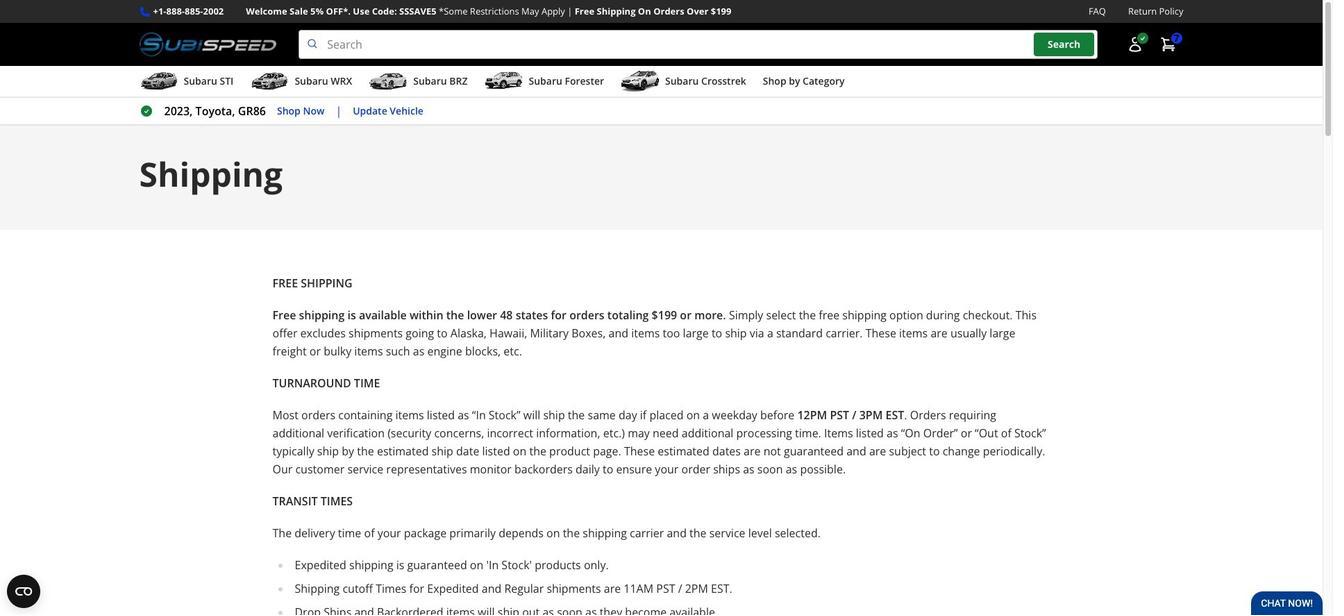 Task type: vqa. For each thing, say whether or not it's contained in the screenshot.
a subaru forester Thumbnail Image
yes



Task type: describe. For each thing, give the bounding box(es) containing it.
a subaru brz thumbnail image image
[[369, 71, 408, 92]]

a subaru crosstrek thumbnail image image
[[621, 71, 660, 92]]

a subaru wrx thumbnail image image
[[250, 71, 289, 92]]



Task type: locate. For each thing, give the bounding box(es) containing it.
button image
[[1127, 36, 1144, 53]]

a subaru forester thumbnail image image
[[485, 71, 523, 92]]

search input field
[[299, 30, 1098, 59]]

subispeed logo image
[[139, 30, 277, 59]]

open widget image
[[7, 575, 40, 609]]

a subaru sti thumbnail image image
[[139, 71, 178, 92]]



